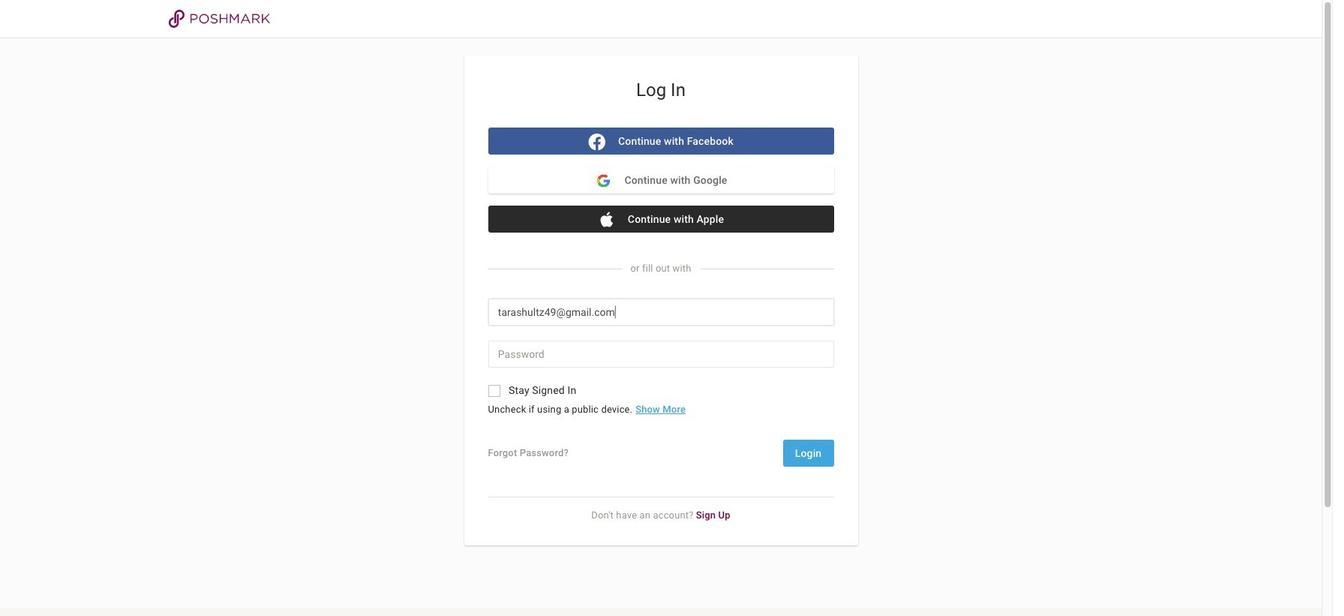Task type: describe. For each thing, give the bounding box(es) containing it.
Username or Email text field
[[488, 299, 834, 326]]

poshmark logo image
[[169, 10, 270, 28]]

Password password field
[[488, 341, 834, 368]]



Task type: vqa. For each thing, say whether or not it's contained in the screenshot.
'poshmark logo'
yes



